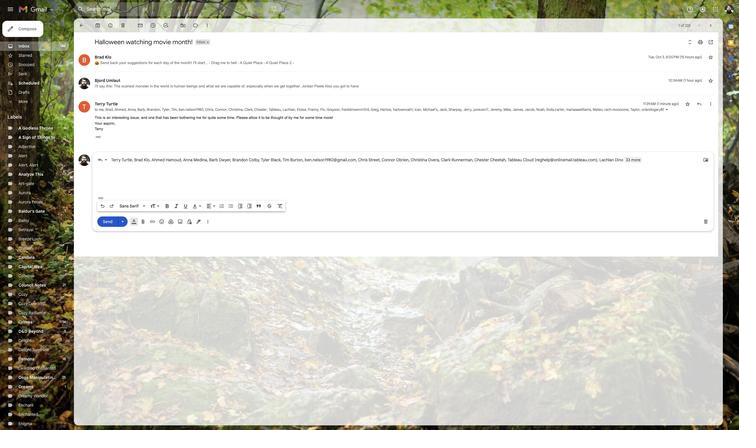 Task type: locate. For each thing, give the bounding box(es) containing it.
this inside labels navigation
[[35, 172, 43, 177]]

tim right black
[[283, 157, 289, 162]]

jack
[[439, 107, 447, 112]]

3 cozy from the top
[[18, 310, 28, 316]]

0 horizontal spatial (1
[[657, 102, 659, 106]]

- right the 2
[[293, 61, 294, 65]]

aurora for aurora link
[[18, 190, 31, 195]]

0 vertical spatial show trimmed content image
[[95, 135, 102, 138]]

jacob
[[525, 107, 534, 112]]

gmail image
[[18, 3, 50, 15]]

not starred checkbox right minute
[[685, 101, 691, 107]]

day
[[163, 61, 169, 65]]

dewdrop up 'radiance'
[[29, 301, 45, 306]]

snooze image
[[150, 23, 156, 28]]

indent less ‪(⌘[)‬ image
[[237, 203, 243, 209]]

me
[[220, 61, 226, 65], [99, 107, 104, 112], [196, 115, 201, 120], [293, 115, 299, 120]]

cozy down cozy link on the left bottom
[[18, 301, 28, 306]]

christina up the time.
[[228, 107, 243, 112]]

the right the in
[[154, 84, 159, 88]]

1 horizontal spatial inbox
[[197, 40, 205, 44]]

1 vertical spatial 3
[[64, 329, 66, 333]]

tab list
[[723, 18, 739, 409]]

turtle
[[106, 101, 118, 107], [121, 157, 132, 162]]

delight for delight sunshine
[[18, 347, 31, 352]]

a left sign
[[18, 135, 21, 140]]

barb up issue,
[[137, 107, 145, 112]]

of left by
[[284, 115, 287, 120]]

cozy link
[[18, 292, 28, 297]]

settings image
[[699, 6, 706, 13]]

0 horizontal spatial some
[[217, 115, 226, 120]]

0 vertical spatial tyler
[[162, 107, 169, 112]]

labels navigation
[[0, 18, 74, 430]]

0 horizontal spatial i'll
[[95, 84, 98, 88]]

0 vertical spatial chris
[[205, 107, 213, 112]]

back to inbox image
[[79, 23, 84, 28]]

1 vertical spatial tyler
[[261, 157, 270, 162]]

0 vertical spatial not starred image
[[708, 54, 714, 60]]

aurora down aurora link
[[18, 199, 31, 205]]

enchanted down enchant
[[18, 412, 38, 417]]

tim up been
[[171, 107, 177, 112]]

connor
[[215, 107, 227, 112], [382, 157, 395, 162]]

delight sunshine
[[18, 347, 49, 352]]

throne
[[39, 126, 53, 131]]

1 for dreams
[[65, 385, 66, 389]]

barb left "dwyer"
[[209, 157, 218, 162]]

a godless throne link
[[18, 126, 53, 131]]

month! left 'start...'
[[181, 61, 192, 65]]

tim
[[171, 107, 177, 112], [283, 157, 289, 162]]

0 horizontal spatial not starred checkbox
[[685, 101, 691, 107]]

some left the time.
[[217, 115, 226, 120]]

1 vertical spatial 21
[[63, 283, 66, 287]]

harlow
[[380, 107, 391, 112]]

this is an interesting issue, and one that has been bothering me for quite some time. please allow it to be thought of by me for some time more! your aspirin, terry
[[95, 115, 333, 131]]

to left hell
[[227, 61, 230, 65]]

- up when
[[264, 61, 265, 65]]

2 cozy from the top
[[18, 301, 28, 306]]

dwyer
[[219, 157, 230, 162]]

0 horizontal spatial tim
[[171, 107, 177, 112]]

2 vertical spatial cozy
[[18, 310, 28, 316]]

0 horizontal spatial quiet
[[243, 61, 252, 65]]

dogs manipulating time
[[18, 375, 66, 380]]

more
[[631, 157, 641, 162]]

quiet left the 2
[[269, 61, 278, 65]]

1 horizontal spatial (1
[[683, 78, 686, 83]]

enchanted up manipulating
[[36, 366, 56, 371]]

1 vertical spatial ago)
[[695, 78, 702, 83]]

type of response image
[[97, 157, 103, 163]]

cozy for cozy link on the left bottom
[[18, 292, 28, 297]]

i'll left 'start...'
[[193, 61, 196, 65]]

list
[[74, 48, 739, 236]]

send left more send options icon
[[103, 219, 113, 224]]

klo up the back
[[105, 55, 111, 60]]

connor up quite
[[215, 107, 227, 112]]

turtle up an at the left
[[106, 101, 118, 107]]

to inside labels navigation
[[51, 135, 55, 140]]

by
[[288, 115, 292, 120]]

0 vertical spatial anna
[[128, 107, 136, 112]]

0 vertical spatial terry
[[95, 101, 105, 107]]

christina left overa
[[411, 157, 427, 162]]

inbox for inbox link
[[18, 44, 29, 49]]

1 horizontal spatial chester
[[475, 157, 489, 162]]

8:00 pm
[[666, 55, 679, 59]]

interesting
[[112, 115, 129, 120]]

enchanted link
[[18, 412, 38, 417]]

2 delight from the top
[[18, 347, 31, 352]]

0 horizontal spatial chris
[[205, 107, 213, 112]]

0 vertical spatial this
[[95, 115, 102, 120]]

33
[[626, 157, 630, 162]]

tyler left black
[[261, 157, 270, 162]]

cozy radiance link
[[18, 310, 46, 316]]

analyze
[[18, 172, 34, 177]]

dreamy
[[18, 393, 33, 399]]

0 vertical spatial i'll
[[193, 61, 196, 65]]

1 vertical spatial and
[[141, 115, 147, 120]]

1 vertical spatial tim
[[283, 157, 289, 162]]

inbox inside labels navigation
[[18, 44, 29, 49]]

numbered list ‪(⌘⇧7)‬ image
[[219, 203, 225, 209]]

aurora down art-gate
[[18, 190, 31, 195]]

for left quite
[[202, 115, 207, 120]]

terry down 'say'
[[95, 101, 105, 107]]

of right sign
[[32, 135, 36, 140]]

got
[[340, 84, 345, 88]]

we left are
[[215, 84, 220, 88]]

issue,
[[130, 115, 140, 120]]

list containing brad klo
[[74, 48, 739, 236]]

1 vertical spatial show trimmed content image
[[97, 196, 104, 200]]

month! down move to 'icon'
[[172, 38, 193, 46]]

2 aurora from the top
[[18, 199, 31, 205]]

chester up it on the left
[[254, 107, 267, 112]]

0 vertical spatial ago)
[[695, 55, 702, 59]]

1 for analyze this
[[65, 172, 66, 176]]

(1 left minute
[[657, 102, 659, 106]]

ago) right minute
[[672, 102, 679, 106]]

inbox up starred
[[18, 44, 29, 49]]

has
[[163, 115, 169, 120]]

1 vertical spatial klo
[[144, 157, 150, 162]]

and left what
[[199, 84, 205, 88]]

0 horizontal spatial connor
[[215, 107, 227, 112]]

1 vertical spatial delight
[[18, 347, 31, 352]]

manipulating
[[29, 375, 55, 380]]

0 vertical spatial turtle
[[106, 101, 118, 107]]

one
[[148, 115, 155, 120]]

capital
[[18, 264, 33, 269]]

2 horizontal spatial brad
[[134, 157, 143, 162]]

quiet right hell
[[243, 61, 252, 65]]

0 vertical spatial brandon
[[147, 107, 160, 112]]

terry right type of response icon
[[111, 157, 121, 162]]

ago) for 10:34 am (1 hour ago)
[[695, 78, 702, 83]]

brandon left colby
[[232, 157, 248, 162]]

cozy up crimes link
[[18, 310, 28, 316]]

None search field
[[74, 2, 282, 16]]

tue, oct 3, 8:00 pm (15 hours ago)
[[648, 55, 702, 59]]

send inside button
[[103, 219, 113, 224]]

to right got
[[346, 84, 350, 88]]

is right the world
[[170, 84, 173, 88]]

1 horizontal spatial not starred checkbox
[[708, 54, 714, 60]]

2
[[290, 61, 292, 65]]

inbox inside button
[[197, 40, 205, 44]]

alert up analyze this
[[29, 163, 38, 168]]

21 for council notes
[[63, 283, 66, 287]]

enigma
[[18, 421, 32, 426]]

not starred image
[[708, 54, 714, 60], [708, 78, 714, 83], [685, 101, 691, 107]]

baldur's
[[18, 209, 34, 214]]

turtle for terry turtle , brad klo , ahmed hamoud , anna medina , barb dwyer , brandon colby , tyler black , tim burton , ben.nelson1980@gmail.com , chris street , connor obrien , christina overa , clark runnerman , chester cheetah , tableau cloud (reghelp@onlinemail.tableau.com) , lachlan dino 33 more
[[121, 157, 132, 162]]

place left the 2
[[279, 61, 288, 65]]

together.
[[286, 84, 301, 88]]

1 vertical spatial month!
[[181, 61, 192, 65]]

1 vertical spatial not starred checkbox
[[685, 101, 691, 107]]

i'll left 'say'
[[95, 84, 98, 88]]

this up 'your'
[[95, 115, 102, 120]]

1 vertical spatial this
[[35, 172, 43, 177]]

1 horizontal spatial alert
[[29, 163, 38, 168]]

time
[[315, 115, 322, 120]]

to left come
[[51, 135, 55, 140]]

formatting options toolbar
[[97, 201, 285, 211]]

klo left hamoud
[[144, 157, 150, 162]]

a left godless
[[18, 126, 21, 131]]

0 vertical spatial is
[[170, 84, 173, 88]]

a up when
[[266, 61, 268, 65]]

please
[[236, 115, 248, 120]]

ago) right hour
[[695, 78, 702, 83]]

say
[[99, 84, 105, 88]]

anna
[[128, 107, 136, 112], [183, 157, 192, 162]]

1 delight from the top
[[18, 338, 31, 343]]

brandon up one
[[147, 107, 160, 112]]

and left one
[[141, 115, 147, 120]]

aurora for aurora petals
[[18, 199, 31, 205]]

wander
[[33, 393, 48, 399]]

1 horizontal spatial clark
[[441, 157, 451, 162]]

1 vertical spatial lachlan
[[599, 157, 614, 162]]

not starred image right hour
[[708, 78, 714, 83]]

month!
[[172, 38, 193, 46], [181, 61, 192, 65]]

gate
[[26, 181, 34, 186]]

1 vertical spatial (1
[[657, 102, 659, 106]]

petals
[[32, 199, 43, 205]]

0 vertical spatial 21
[[63, 255, 66, 260]]

strikethrough ‪(⌘⇧x)‬ image
[[266, 203, 272, 209]]

demons link
[[18, 357, 34, 362]]

not starred image right the hours
[[708, 54, 714, 60]]

more image
[[204, 23, 210, 28]]

insert signature image
[[196, 219, 201, 224]]

0 vertical spatial aurora
[[18, 190, 31, 195]]

1 vertical spatial chester
[[475, 157, 489, 162]]

this inside this is an interesting issue, and one that has been bothering me for quite some time. please allow it to be thought of by me for some time more! your aspirin, terry
[[95, 115, 102, 120]]

0 vertical spatial delight
[[18, 338, 31, 343]]

0 vertical spatial and
[[199, 84, 205, 88]]

crimes
[[18, 320, 32, 325]]

1 horizontal spatial turtle
[[121, 157, 132, 162]]

1 vertical spatial clark
[[441, 157, 451, 162]]

hour
[[687, 78, 694, 83]]

capital idea link
[[18, 264, 42, 269]]

for left each
[[148, 61, 153, 65]]

alert up alert,
[[18, 153, 27, 158]]

not starred checkbox for 11:39 am (1 minute ago)
[[685, 101, 691, 107]]

Not starred checkbox
[[708, 54, 714, 60], [685, 101, 691, 107]]

delight down d&d
[[18, 338, 31, 343]]

1 horizontal spatial this
[[95, 115, 102, 120]]

ben.nelson1980@gmail.com
[[305, 157, 356, 162]]

0 horizontal spatial barb
[[137, 107, 145, 112]]

show trimmed content image up undo ‪(⌘z)‬ 'icon'
[[97, 196, 104, 200]]

start...
[[198, 61, 208, 65]]

1 some from the left
[[217, 115, 226, 120]]

2 3 from the top
[[64, 329, 66, 333]]

chris up quite
[[205, 107, 213, 112]]

runnerman
[[452, 157, 473, 162]]

lachlan left dino
[[599, 157, 614, 162]]

1 vertical spatial the
[[154, 84, 159, 88]]

0 horizontal spatial alert
[[18, 153, 27, 158]]

1 vertical spatial brandon
[[232, 157, 248, 162]]

chris left street
[[358, 157, 368, 162]]

labels image
[[193, 23, 199, 28]]

-
[[209, 61, 210, 65], [238, 61, 239, 65], [264, 61, 265, 65], [293, 61, 294, 65]]

delight down delight link
[[18, 347, 31, 352]]

not starred checkbox right the hours
[[708, 54, 714, 60]]

tue, oct 3, 8:00 pm (15 hours ago) cell
[[648, 54, 702, 60]]

ahmed left hamoud
[[152, 157, 165, 162]]

0 vertical spatial (1
[[683, 78, 686, 83]]

2 vertical spatial ago)
[[672, 102, 679, 106]]

1 horizontal spatial lachlan
[[599, 157, 614, 162]]

search mail image
[[76, 4, 86, 14]]

sans
[[120, 203, 129, 209]]

place up especially
[[253, 61, 263, 65]]

cozy
[[18, 292, 28, 297], [18, 301, 28, 306], [18, 310, 28, 316]]

1 horizontal spatial tyler
[[261, 157, 270, 162]]

0 vertical spatial the
[[174, 61, 180, 65]]

tableau left cloud at the right
[[508, 157, 522, 162]]

2 vertical spatial brad
[[134, 157, 143, 162]]

your
[[119, 61, 126, 65]]

0 horizontal spatial ahmed
[[115, 107, 126, 112]]

scheduled
[[18, 81, 39, 86]]

breeze
[[18, 236, 31, 242]]

tableau up thought
[[269, 107, 281, 112]]

0 vertical spatial tableau
[[269, 107, 281, 112]]

lachlan up by
[[283, 107, 295, 112]]

ago) right the hours
[[695, 55, 702, 59]]

brad for terry
[[134, 157, 143, 162]]

0 vertical spatial chester
[[254, 107, 267, 112]]

inbox button
[[195, 40, 206, 45]]

0 vertical spatial cozy
[[18, 292, 28, 297]]

1 21 from the top
[[63, 255, 66, 260]]

more button
[[0, 97, 69, 106]]

cozy for cozy radiance
[[18, 310, 28, 316]]

0 horizontal spatial the
[[154, 84, 159, 88]]

turtle right type of response icon
[[121, 157, 132, 162]]

0 horizontal spatial for
[[148, 61, 153, 65]]

4 - from the left
[[293, 61, 294, 65]]

1 vertical spatial chris
[[358, 157, 368, 162]]

been
[[170, 115, 178, 120]]

remove formatting ‪(⌘\)‬ image
[[277, 203, 283, 209]]

ahmed up interesting
[[115, 107, 126, 112]]

1 we from the left
[[215, 84, 220, 88]]

tue,
[[648, 55, 655, 59]]

- left drag
[[209, 61, 210, 65]]

send button
[[97, 217, 118, 227]]

0 horizontal spatial tyler
[[162, 107, 169, 112]]

1 cozy from the top
[[18, 292, 28, 297]]

me down terry turtle
[[99, 107, 104, 112]]

2 we from the left
[[274, 84, 279, 88]]

toggle confidential mode image
[[186, 219, 192, 224]]

collapse
[[18, 273, 34, 279]]

alert
[[18, 153, 27, 158], [29, 163, 38, 168]]

d&d beyond
[[18, 329, 43, 334]]

1 vertical spatial cozy
[[18, 301, 28, 306]]

not starred image for klo
[[708, 54, 714, 60]]

1 horizontal spatial brad
[[105, 107, 113, 112]]

ago)
[[695, 55, 702, 59], [695, 78, 702, 83], [672, 102, 679, 106]]

1 vertical spatial connor
[[382, 157, 395, 162]]

me down ben.nelson1980
[[196, 115, 201, 120]]

adjective link
[[18, 144, 35, 149]]

tyler
[[162, 107, 169, 112], [261, 157, 270, 162]]

not starred image for umlaut
[[708, 78, 714, 83]]

1 horizontal spatial brandon
[[232, 157, 248, 162]]

to right it on the left
[[261, 115, 264, 120]]

inbox down labels icon
[[197, 40, 205, 44]]

1 vertical spatial turtle
[[121, 157, 132, 162]]

0 vertical spatial lachlan
[[283, 107, 295, 112]]

0 horizontal spatial brad
[[95, 55, 104, 60]]

11:39 am (1 minute ago) cell
[[643, 101, 679, 107]]

0 vertical spatial clark
[[244, 107, 253, 112]]

cozy for cozy dewdrop
[[18, 301, 28, 306]]

dewdrop down demons
[[18, 366, 35, 371]]

2 21 from the top
[[63, 283, 66, 287]]

25
[[62, 375, 66, 380]]

council notes link
[[18, 283, 46, 288]]

for
[[148, 61, 153, 65], [202, 115, 207, 120], [300, 115, 304, 120]]

this
[[95, 115, 102, 120], [35, 172, 43, 177]]

move to image
[[180, 23, 186, 28]]

21 for candela
[[63, 255, 66, 260]]

anna left medina
[[183, 157, 192, 162]]

0 vertical spatial tim
[[171, 107, 177, 112]]

peele
[[314, 84, 324, 88]]

0 horizontal spatial brandon
[[147, 107, 160, 112]]

is left an at the left
[[103, 115, 106, 120]]

add to tasks image
[[163, 23, 169, 28]]

a
[[240, 61, 242, 65], [266, 61, 268, 65], [18, 126, 21, 131], [18, 135, 21, 140]]

for down eloise
[[300, 115, 304, 120]]

1 horizontal spatial tim
[[283, 157, 289, 162]]

clark up allow
[[244, 107, 253, 112]]

aurora petals
[[18, 199, 43, 205]]

0 horizontal spatial we
[[215, 84, 220, 88]]

of
[[681, 23, 684, 28], [170, 61, 173, 65], [284, 115, 287, 120], [32, 135, 36, 140]]

thought
[[271, 115, 283, 120]]

support image
[[686, 6, 693, 13]]

terry for terry turtle , brad klo , ahmed hamoud , anna medina , barb dwyer , brandon colby , tyler black , tim burton , ben.nelson1980@gmail.com , chris street , connor obrien , christina overa , clark runnerman , chester cheetah , tableau cloud (reghelp@onlinemail.tableau.com) , lachlan dino 33 more
[[111, 157, 121, 162]]

tyler up has
[[162, 107, 169, 112]]

more options image
[[206, 219, 210, 224]]

connor left obrien
[[382, 157, 395, 162]]

1 horizontal spatial quiet
[[269, 61, 278, 65]]

aurora
[[18, 190, 31, 195], [18, 199, 31, 205]]

- right hell
[[238, 61, 239, 65]]

(1 for hour
[[683, 78, 686, 83]]

cozy down council
[[18, 292, 28, 297]]

this right analyze
[[35, 172, 43, 177]]

of left 223
[[681, 23, 684, 28]]

clark
[[244, 107, 253, 112], [441, 157, 451, 162]]

betrayal link
[[18, 227, 33, 232]]

come
[[56, 135, 68, 140]]

0 vertical spatial 3
[[64, 81, 66, 85]]

(1 left hour
[[683, 78, 686, 83]]

brandon
[[147, 107, 160, 112], [232, 157, 248, 162]]

enigma link
[[18, 421, 32, 426]]

1 horizontal spatial is
[[170, 84, 173, 88]]

terry inside this is an interesting issue, and one that has been bothering me for quite some time. please allow it to be thought of by me for some time more! your aspirin, terry
[[95, 127, 103, 131]]

insert photo image
[[177, 219, 183, 224]]

1 aurora from the top
[[18, 190, 31, 195]]

delight link
[[18, 338, 31, 343]]

1 3 from the top
[[64, 81, 66, 85]]

chester left 'cheetah'
[[475, 157, 489, 162]]

show trimmed content image
[[95, 135, 102, 138], [97, 196, 104, 200]]

we left get
[[274, 84, 279, 88]]

insert link ‪(⌘k)‬ image
[[150, 219, 155, 224]]

the right day
[[174, 61, 180, 65]]

terry down 'your'
[[95, 127, 103, 131]]

of inside this is an interesting issue, and one that has been bothering me for quite some time. please allow it to be thought of by me for some time more! your aspirin, terry
[[284, 115, 287, 120]]

0 vertical spatial barb
[[137, 107, 145, 112]]



Task type: vqa. For each thing, say whether or not it's contained in the screenshot.
D&D Beyond "3"
yes



Task type: describe. For each thing, give the bounding box(es) containing it.
to inside this is an interesting issue, and one that has been bothering me for quite some time. please allow it to be thought of by me for some time more! your aspirin, terry
[[261, 115, 264, 120]]

0 horizontal spatial lachlan
[[283, 107, 295, 112]]

harlownoah1
[[393, 107, 413, 112]]

compose
[[18, 26, 37, 31]]

0 horizontal spatial tableau
[[269, 107, 281, 112]]

human
[[174, 84, 185, 88]]

1 horizontal spatial barb
[[209, 157, 218, 162]]

allow
[[249, 115, 257, 120]]

underline ‪(⌘u)‬ image
[[183, 203, 189, 209]]

attach files image
[[140, 219, 146, 224]]

1 horizontal spatial i'll
[[193, 61, 196, 65]]

bold ‪(⌘b)‬ image
[[164, 203, 170, 209]]

1 horizontal spatial the
[[174, 61, 180, 65]]

1 horizontal spatial tableau
[[508, 157, 522, 162]]

dreams link
[[18, 384, 33, 389]]

a sign of things to come
[[18, 135, 68, 140]]

2 horizontal spatial for
[[300, 115, 304, 120]]

2 place from the left
[[279, 61, 288, 65]]

3 - from the left
[[264, 61, 265, 65]]

ago) for 11:39 am (1 minute ago)
[[672, 102, 679, 106]]

me right by
[[293, 115, 299, 120]]

show details image
[[665, 108, 669, 111]]

sans serif option
[[118, 203, 142, 209]]

1 horizontal spatial chris
[[358, 157, 368, 162]]

Not starred checkbox
[[708, 78, 714, 83]]

linda.carter
[[546, 107, 564, 112]]

brad for to
[[105, 107, 113, 112]]

2 - from the left
[[238, 61, 239, 65]]

1 for a sign of things to come
[[65, 135, 66, 139]]

insert files using drive image
[[168, 219, 174, 224]]

0 vertical spatial klo
[[105, 55, 111, 60]]

drafts
[[18, 90, 30, 95]]

2 quiet from the left
[[269, 61, 278, 65]]

beyond
[[28, 329, 43, 334]]

radiance
[[29, 310, 46, 316]]

and inside this is an interesting issue, and one that has been bothering me for quite some time. please allow it to be thought of by me for some time more! your aspirin, terry
[[141, 115, 147, 120]]

3 for scheduled
[[64, 81, 66, 85]]

labels heading
[[8, 114, 61, 120]]

breeze lush
[[18, 236, 41, 242]]

1 vertical spatial alert
[[29, 163, 38, 168]]

bjord
[[95, 78, 105, 83]]

indent more ‪(⌘])‬ image
[[247, 203, 252, 209]]

obrien
[[396, 157, 409, 162]]

discard draft ‪(⌘⇧d)‬ image
[[703, 219, 709, 224]]

overa
[[428, 157, 439, 162]]

1 vertical spatial dewdrop
[[18, 366, 35, 371]]

candela
[[18, 255, 35, 260]]

redo ‪(⌘y)‬ image
[[109, 203, 115, 209]]

an
[[107, 115, 111, 120]]

ballsy link
[[18, 218, 29, 223]]

1 for capital idea
[[65, 264, 66, 269]]

1 - from the left
[[209, 61, 210, 65]]

it
[[258, 115, 260, 120]]

1 of 223
[[679, 23, 691, 28]]

(15
[[680, 55, 684, 59]]

italic ‪(⌘i)‬ image
[[173, 203, 179, 209]]

betrayal
[[18, 227, 33, 232]]

1 for baldur's gate
[[65, 209, 66, 213]]

michael's
[[423, 107, 438, 112]]

colby
[[249, 157, 259, 162]]

to me , brad , ahmed , anna , barb , brandon , tyler , tim , ben.nelson1980 , chris , connor , christina , clark , chester , tableau , lachlan , eloise , franny , fin , grayson , frankbrownnn104 , greg , harlow , harlownoah1 , ican , michael's , jack , sharpay , jerry , junececi7 , jeremy , mike , james , jacob , noah , linda.carter , mariaaawilliams , mateo , rach.mooooore , taylor , orlandogary85 ,
[[95, 107, 666, 112]]

eloise
[[297, 107, 306, 112]]

1 horizontal spatial connor
[[382, 157, 395, 162]]

labels
[[8, 114, 22, 120]]

oct
[[656, 55, 661, 59]]

junececi7
[[473, 107, 488, 112]]

grayson
[[327, 107, 340, 112]]

0 vertical spatial connor
[[215, 107, 227, 112]]

terry for terry turtle
[[95, 101, 105, 107]]

delete image
[[120, 23, 126, 28]]

art-
[[18, 181, 26, 186]]

dino
[[615, 157, 623, 162]]

franny
[[308, 107, 319, 112]]

to down terry turtle
[[95, 107, 98, 112]]

alert,
[[18, 163, 28, 168]]

notes
[[34, 283, 46, 288]]

4
[[64, 126, 66, 130]]

analyze this link
[[18, 172, 43, 177]]

drag
[[211, 61, 219, 65]]

ballsy
[[18, 218, 29, 223]]

things
[[37, 135, 50, 140]]

🎃 image
[[95, 61, 99, 65]]

brutality
[[18, 246, 34, 251]]

146
[[60, 44, 66, 48]]

Search mail text field
[[87, 6, 254, 12]]

d&d beyond link
[[18, 329, 43, 334]]

0 horizontal spatial anna
[[128, 107, 136, 112]]

taylor
[[630, 107, 640, 112]]

bothering
[[179, 115, 195, 120]]

lush
[[32, 236, 41, 242]]

3 for d&d beyond
[[64, 329, 66, 333]]

snoozed link
[[18, 62, 35, 67]]

2 vertical spatial not starred image
[[685, 101, 691, 107]]

mark as unread image
[[137, 23, 143, 28]]

turtle for terry turtle
[[106, 101, 118, 107]]

10:34 am (1 hour ago) cell
[[669, 78, 702, 83]]

1 quiet from the left
[[243, 61, 252, 65]]

a sign of things to come link
[[18, 135, 68, 140]]

of right day
[[170, 61, 173, 65]]

1 horizontal spatial anna
[[183, 157, 192, 162]]

0 vertical spatial brad
[[95, 55, 104, 60]]

1 horizontal spatial christina
[[411, 157, 427, 162]]

delight for delight link
[[18, 338, 31, 343]]

report spam image
[[107, 23, 113, 28]]

compose button
[[2, 21, 43, 37]]

0 vertical spatial christina
[[228, 107, 243, 112]]

burton
[[290, 157, 303, 162]]

0 vertical spatial enchanted
[[36, 366, 56, 371]]

send for send
[[103, 219, 113, 224]]

that
[[156, 115, 162, 120]]

aurora link
[[18, 190, 31, 195]]

of inside labels navigation
[[32, 135, 36, 140]]

0 vertical spatial month!
[[172, 38, 193, 46]]

more send options image
[[120, 219, 126, 225]]

a right hell
[[240, 61, 242, 65]]

(1 for minute
[[657, 102, 659, 106]]

halloween watching movie month!
[[95, 38, 193, 46]]

be
[[266, 115, 270, 120]]

council
[[18, 283, 33, 288]]

quote ‪(⌘⇧9)‬ image
[[256, 203, 262, 209]]

archive image
[[95, 23, 100, 28]]

jordan
[[302, 84, 313, 88]]

d&d
[[18, 329, 27, 334]]

dreamy wander link
[[18, 393, 48, 399]]

cheetah
[[490, 157, 506, 162]]

me right drag
[[220, 61, 226, 65]]

main menu image
[[7, 6, 14, 13]]

month! inside list
[[181, 61, 192, 65]]

bulleted list ‪(⌘⇧8)‬ image
[[228, 203, 234, 209]]

when
[[264, 84, 273, 88]]

art-gate
[[18, 181, 34, 186]]

a godless throne
[[18, 126, 53, 131]]

0 vertical spatial dewdrop
[[29, 301, 45, 306]]

1 vertical spatial ahmed
[[152, 157, 165, 162]]

insert emoji ‪(⌘⇧2)‬ image
[[159, 219, 165, 224]]

0 vertical spatial ahmed
[[115, 107, 126, 112]]

have
[[351, 84, 359, 88]]

medina
[[194, 157, 207, 162]]

is inside this is an interesting issue, and one that has been bothering me for quite some time. please allow it to be thought of by me for some time more! your aspirin, terry
[[103, 115, 106, 120]]

enchant link
[[18, 403, 33, 408]]

not starred checkbox for tue, oct 3, 8:00 pm (15 hours ago)
[[708, 54, 714, 60]]

send for send back your suggestions for each day of the month! i'll start... - drag me to hell - a quiet place - a quiet place 2 -
[[100, 61, 109, 65]]

also
[[325, 84, 332, 88]]

1 horizontal spatial for
[[202, 115, 207, 120]]

monster
[[135, 84, 149, 88]]

cloud
[[523, 157, 534, 162]]

mike
[[504, 107, 511, 112]]

advanced search options image
[[268, 3, 279, 15]]

gate
[[35, 209, 45, 214]]

0 horizontal spatial clark
[[244, 107, 253, 112]]

hamoud
[[166, 157, 181, 162]]

2 some from the left
[[305, 115, 314, 120]]

jerry
[[463, 107, 472, 112]]

older image
[[708, 23, 714, 28]]

0 horizontal spatial chester
[[254, 107, 267, 112]]

14
[[63, 320, 66, 324]]

beings
[[186, 84, 198, 88]]

godless
[[22, 126, 38, 131]]

capable
[[227, 84, 240, 88]]

inbox for 'inbox' button
[[197, 40, 205, 44]]

10:34 am
[[669, 78, 682, 83]]

more!
[[324, 115, 333, 120]]

1 place from the left
[[253, 61, 263, 65]]

baldur's gate
[[18, 209, 45, 214]]

undo ‪(⌘z)‬ image
[[100, 203, 105, 209]]

inbox link
[[18, 44, 29, 49]]

1 vertical spatial enchanted
[[18, 412, 38, 417]]

what
[[206, 84, 214, 88]]



